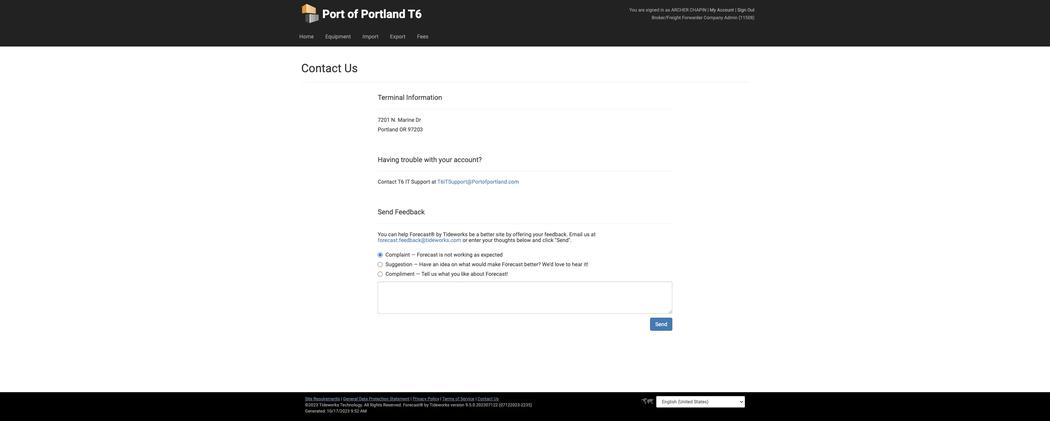 Task type: vqa. For each thing, say whether or not it's contained in the screenshot.
Contact T6 IT Support at T6ITSupport@Portofportland.com Contact
yes



Task type: locate. For each thing, give the bounding box(es) containing it.
0 vertical spatial —
[[411, 252, 416, 258]]

forecast up have
[[417, 252, 438, 258]]

export
[[390, 33, 406, 40]]

portland inside 7201 n. marine dr portland or 97203
[[378, 127, 398, 133]]

0 vertical spatial forecast®
[[410, 231, 435, 237]]

enter
[[469, 237, 481, 243]]

0 vertical spatial of
[[348, 7, 358, 21]]

None text field
[[378, 282, 673, 314]]

or
[[400, 127, 407, 133]]

terminal information
[[378, 93, 442, 101]]

t6 left it
[[398, 179, 404, 185]]

service
[[461, 397, 475, 402]]

forecast® down privacy
[[403, 403, 423, 408]]

a
[[476, 231, 479, 237]]

| left "general"
[[341, 397, 342, 402]]

forecast
[[417, 252, 438, 258], [502, 261, 523, 268]]

— left tell
[[416, 271, 420, 277]]

— for tell
[[416, 271, 420, 277]]

1 horizontal spatial you
[[630, 7, 637, 13]]

port of portland t6 link
[[301, 0, 422, 27]]

1 horizontal spatial send
[[656, 321, 668, 328]]

2235)
[[521, 403, 532, 408]]

1 horizontal spatial t6
[[408, 7, 422, 21]]

portland up import popup button
[[361, 7, 406, 21]]

0 horizontal spatial by
[[424, 403, 429, 408]]

portland
[[361, 7, 406, 21], [378, 127, 398, 133]]

contact us
[[301, 61, 358, 75]]

forwarder
[[682, 15, 703, 20]]

0 horizontal spatial t6
[[398, 179, 404, 185]]

0 horizontal spatial as
[[474, 252, 480, 258]]

of up version
[[456, 397, 460, 402]]

below
[[517, 237, 531, 243]]

0 vertical spatial what
[[459, 261, 471, 268]]

send inside send button
[[656, 321, 668, 328]]

1 horizontal spatial of
[[456, 397, 460, 402]]

0 vertical spatial t6
[[408, 7, 422, 21]]

1 vertical spatial —
[[414, 261, 418, 268]]

— left have
[[414, 261, 418, 268]]

1 horizontal spatial what
[[459, 261, 471, 268]]

my
[[710, 7, 716, 13]]

feedback.
[[545, 231, 568, 237]]

tideworks
[[443, 231, 468, 237], [430, 403, 450, 408]]

like
[[461, 271, 469, 277]]

love
[[555, 261, 565, 268]]

1 vertical spatial forecast®
[[403, 403, 423, 408]]

by right site
[[506, 231, 512, 237]]

suggestion
[[386, 261, 412, 268]]

tideworks down policy
[[430, 403, 450, 408]]

1 vertical spatial t6
[[398, 179, 404, 185]]

1 vertical spatial of
[[456, 397, 460, 402]]

at inside you can help forecast® by tideworks be a better site by offering your feedback. email us at forecast.feedback@tideworks.com or enter your thoughts below and click "send".
[[591, 231, 596, 237]]

site requirements | general data protection statement | privacy policy | terms of service | contact us ©2023 tideworks technology. all rights reserved. forecast® by tideworks version 9.5.0.202307122 (07122023-2235) generated: 10/17/2023 9:52 am
[[305, 397, 532, 414]]

as inside the you are signed in as archer chapin | my account | sign out broker/freight forwarder company admin (11508)
[[665, 7, 670, 13]]

1 horizontal spatial us
[[494, 397, 499, 402]]

0 horizontal spatial contact
[[301, 61, 342, 75]]

1 horizontal spatial forecast
[[502, 261, 523, 268]]

fees button
[[411, 27, 434, 46]]

us
[[344, 61, 358, 75], [494, 397, 499, 402]]

contact up the 9.5.0.202307122
[[478, 397, 493, 402]]

your right with at the left
[[439, 156, 452, 164]]

home button
[[294, 27, 320, 46]]

None radio
[[378, 262, 383, 267], [378, 272, 383, 277], [378, 262, 383, 267], [378, 272, 383, 277]]

0 horizontal spatial your
[[439, 156, 452, 164]]

of inside the site requirements | general data protection statement | privacy policy | terms of service | contact us ©2023 tideworks technology. all rights reserved. forecast® by tideworks version 9.5.0.202307122 (07122023-2235) generated: 10/17/2023 9:52 am
[[456, 397, 460, 402]]

0 horizontal spatial send
[[378, 208, 393, 216]]

by down privacy policy link
[[424, 403, 429, 408]]

you left can on the bottom left of page
[[378, 231, 387, 237]]

send
[[378, 208, 393, 216], [656, 321, 668, 328]]

forecast right make
[[502, 261, 523, 268]]

trouble
[[401, 156, 422, 164]]

1 vertical spatial us
[[431, 271, 437, 277]]

1 horizontal spatial contact
[[378, 179, 397, 185]]

forecast®
[[410, 231, 435, 237], [403, 403, 423, 408]]

t6itsupport@portofportland.com link
[[438, 179, 519, 185]]

0 vertical spatial send
[[378, 208, 393, 216]]

your right below
[[533, 231, 543, 237]]

1 vertical spatial portland
[[378, 127, 398, 133]]

0 vertical spatial us
[[584, 231, 590, 237]]

0 vertical spatial tideworks
[[443, 231, 468, 237]]

you left are
[[630, 7, 637, 13]]

t6
[[408, 7, 422, 21], [398, 179, 404, 185]]

0 horizontal spatial you
[[378, 231, 387, 237]]

1 vertical spatial what
[[438, 271, 450, 277]]

us right 'email'
[[584, 231, 590, 237]]

as up 'would'
[[474, 252, 480, 258]]

0 horizontal spatial at
[[432, 179, 436, 185]]

(07122023-
[[499, 403, 521, 408]]

1 horizontal spatial by
[[436, 231, 442, 237]]

all
[[364, 403, 369, 408]]

forecast® right help
[[410, 231, 435, 237]]

you for you can help forecast® by tideworks be a better site by offering your feedback. email us at forecast.feedback@tideworks.com or enter your thoughts below and click "send".
[[378, 231, 387, 237]]

0 horizontal spatial of
[[348, 7, 358, 21]]

2 horizontal spatial your
[[533, 231, 543, 237]]

what up like
[[459, 261, 471, 268]]

1 vertical spatial at
[[591, 231, 596, 237]]

2 vertical spatial —
[[416, 271, 420, 277]]

| left sign
[[735, 7, 737, 13]]

by up is
[[436, 231, 442, 237]]

you inside the you are signed in as archer chapin | my account | sign out broker/freight forwarder company admin (11508)
[[630, 7, 637, 13]]

help
[[398, 231, 408, 237]]

by
[[436, 231, 442, 237], [506, 231, 512, 237], [424, 403, 429, 408]]

1 horizontal spatial as
[[665, 7, 670, 13]]

contact
[[301, 61, 342, 75], [378, 179, 397, 185], [478, 397, 493, 402]]

us up the 9.5.0.202307122
[[494, 397, 499, 402]]

0 vertical spatial portland
[[361, 7, 406, 21]]

0 vertical spatial us
[[344, 61, 358, 75]]

of right the port
[[348, 7, 358, 21]]

1 horizontal spatial us
[[584, 231, 590, 237]]

1 vertical spatial tideworks
[[430, 403, 450, 408]]

|
[[708, 7, 709, 13], [735, 7, 737, 13], [341, 397, 342, 402], [411, 397, 412, 402], [440, 397, 441, 402], [476, 397, 477, 402]]

1 vertical spatial send
[[656, 321, 668, 328]]

your
[[439, 156, 452, 164], [533, 231, 543, 237], [483, 237, 493, 243]]

terminal
[[378, 93, 405, 101]]

is
[[439, 252, 443, 258]]

broker/freight
[[652, 15, 681, 20]]

©2023 tideworks
[[305, 403, 339, 408]]

us inside the site requirements | general data protection statement | privacy policy | terms of service | contact us ©2023 tideworks technology. all rights reserved. forecast® by tideworks version 9.5.0.202307122 (07122023-2235) generated: 10/17/2023 9:52 am
[[494, 397, 499, 402]]

| up the 9.5.0.202307122
[[476, 397, 477, 402]]

protection
[[369, 397, 389, 402]]

7201
[[378, 117, 390, 123]]

t6itsupport@portofportland.com
[[438, 179, 519, 185]]

contact down home "popup button"
[[301, 61, 342, 75]]

forecast.feedback@tideworks.com
[[378, 237, 461, 243]]

1 vertical spatial as
[[474, 252, 480, 258]]

None radio
[[378, 253, 383, 258]]

what down idea
[[438, 271, 450, 277]]

dr
[[416, 117, 421, 123]]

version
[[451, 403, 465, 408]]

at right support
[[432, 179, 436, 185]]

hear
[[572, 261, 583, 268]]

— for have
[[414, 261, 418, 268]]

us
[[584, 231, 590, 237], [431, 271, 437, 277]]

tideworks left be
[[443, 231, 468, 237]]

at right 'email'
[[591, 231, 596, 237]]

t6 up fees popup button
[[408, 7, 422, 21]]

0 horizontal spatial us
[[344, 61, 358, 75]]

1 vertical spatial forecast
[[502, 261, 523, 268]]

forecast® inside the site requirements | general data protection statement | privacy policy | terms of service | contact us ©2023 tideworks technology. all rights reserved. forecast® by tideworks version 9.5.0.202307122 (07122023-2235) generated: 10/17/2023 9:52 am
[[403, 403, 423, 408]]

9.5.0.202307122
[[466, 403, 498, 408]]

as right in
[[665, 7, 670, 13]]

9:52
[[351, 409, 359, 414]]

you inside you can help forecast® by tideworks be a better site by offering your feedback. email us at forecast.feedback@tideworks.com or enter your thoughts below and click "send".
[[378, 231, 387, 237]]

terms
[[442, 397, 455, 402]]

— right complaint
[[411, 252, 416, 258]]

1 vertical spatial us
[[494, 397, 499, 402]]

1 vertical spatial you
[[378, 231, 387, 237]]

of
[[348, 7, 358, 21], [456, 397, 460, 402]]

us down equipment dropdown button
[[344, 61, 358, 75]]

us right tell
[[431, 271, 437, 277]]

rights
[[370, 403, 382, 408]]

have
[[419, 261, 432, 268]]

0 vertical spatial you
[[630, 7, 637, 13]]

0 vertical spatial as
[[665, 7, 670, 13]]

click
[[543, 237, 554, 243]]

1 vertical spatial contact
[[378, 179, 397, 185]]

information
[[406, 93, 442, 101]]

1 horizontal spatial at
[[591, 231, 596, 237]]

admin
[[725, 15, 738, 20]]

0 vertical spatial contact
[[301, 61, 342, 75]]

portland down 7201
[[378, 127, 398, 133]]

—
[[411, 252, 416, 258], [414, 261, 418, 268], [416, 271, 420, 277]]

2 horizontal spatial contact
[[478, 397, 493, 402]]

marine
[[398, 117, 414, 123]]

fees
[[417, 33, 429, 40]]

contact left it
[[378, 179, 397, 185]]

my account link
[[710, 7, 734, 13]]

0 horizontal spatial what
[[438, 271, 450, 277]]

2 vertical spatial contact
[[478, 397, 493, 402]]

import button
[[357, 27, 384, 46]]

your right a
[[483, 237, 493, 243]]

0 horizontal spatial forecast
[[417, 252, 438, 258]]

contact inside the site requirements | general data protection statement | privacy policy | terms of service | contact us ©2023 tideworks technology. all rights reserved. forecast® by tideworks version 9.5.0.202307122 (07122023-2235) generated: 10/17/2023 9:52 am
[[478, 397, 493, 402]]

technology.
[[340, 403, 363, 408]]



Task type: describe. For each thing, give the bounding box(es) containing it.
it
[[405, 179, 410, 185]]

equipment
[[325, 33, 351, 40]]

you for you are signed in as archer chapin | my account | sign out broker/freight forwarder company admin (11508)
[[630, 7, 637, 13]]

0 vertical spatial forecast
[[417, 252, 438, 258]]

sign
[[738, 7, 747, 13]]

send for send feedback
[[378, 208, 393, 216]]

and
[[532, 237, 541, 243]]

account
[[717, 7, 734, 13]]

0 horizontal spatial us
[[431, 271, 437, 277]]

are
[[638, 7, 645, 13]]

with
[[424, 156, 437, 164]]

| right policy
[[440, 397, 441, 402]]

you can help forecast® by tideworks be a better site by offering your feedback. email us at forecast.feedback@tideworks.com or enter your thoughts below and click "send".
[[378, 231, 596, 243]]

tideworks inside the site requirements | general data protection statement | privacy policy | terms of service | contact us ©2023 tideworks technology. all rights reserved. forecast® by tideworks version 9.5.0.202307122 (07122023-2235) generated: 10/17/2023 9:52 am
[[430, 403, 450, 408]]

forecast® inside you can help forecast® by tideworks be a better site by offering your feedback. email us at forecast.feedback@tideworks.com or enter your thoughts below and click "send".
[[410, 231, 435, 237]]

0 vertical spatial at
[[432, 179, 436, 185]]

by inside the site requirements | general data protection statement | privacy policy | terms of service | contact us ©2023 tideworks technology. all rights reserved. forecast® by tideworks version 9.5.0.202307122 (07122023-2235) generated: 10/17/2023 9:52 am
[[424, 403, 429, 408]]

port of portland t6
[[322, 7, 422, 21]]

| left privacy
[[411, 397, 412, 402]]

working
[[454, 252, 473, 258]]

"send".
[[555, 237, 572, 243]]

in
[[661, 7, 664, 13]]

reserved.
[[383, 403, 402, 408]]

having
[[378, 156, 399, 164]]

tell
[[422, 271, 430, 277]]

requirements
[[314, 397, 340, 402]]

can
[[388, 231, 397, 237]]

site
[[305, 397, 312, 402]]

about
[[471, 271, 484, 277]]

10/17/2023
[[327, 409, 350, 414]]

forecast!
[[486, 271, 508, 277]]

complaint — forecast is not working as expected
[[386, 252, 503, 258]]

would
[[472, 261, 486, 268]]

2 horizontal spatial by
[[506, 231, 512, 237]]

home
[[299, 33, 314, 40]]

it!
[[584, 261, 589, 268]]

complaint
[[386, 252, 410, 258]]

general data protection statement link
[[343, 397, 410, 402]]

out
[[748, 7, 755, 13]]

to
[[566, 261, 571, 268]]

1 horizontal spatial your
[[483, 237, 493, 243]]

send button
[[651, 318, 673, 331]]

idea
[[440, 261, 450, 268]]

offering
[[513, 231, 532, 237]]

we'd
[[542, 261, 554, 268]]

export button
[[384, 27, 411, 46]]

sign out link
[[738, 7, 755, 13]]

n.
[[391, 117, 397, 123]]

chapin
[[690, 7, 707, 13]]

better
[[481, 231, 495, 237]]

equipment button
[[320, 27, 357, 46]]

site requirements link
[[305, 397, 340, 402]]

(11508)
[[739, 15, 755, 20]]

expected
[[481, 252, 503, 258]]

forecast.feedback@tideworks.com link
[[378, 237, 461, 243]]

contact us link
[[478, 397, 499, 402]]

archer
[[671, 7, 689, 13]]

support
[[411, 179, 430, 185]]

an
[[433, 261, 439, 268]]

contact for contact us
[[301, 61, 342, 75]]

feedback
[[395, 208, 425, 216]]

privacy policy link
[[413, 397, 439, 402]]

send for send
[[656, 321, 668, 328]]

be
[[469, 231, 475, 237]]

tideworks inside you can help forecast® by tideworks be a better site by offering your feedback. email us at forecast.feedback@tideworks.com or enter your thoughts below and click "send".
[[443, 231, 468, 237]]

company
[[704, 15, 723, 20]]

contact t6 it support at t6itsupport@portofportland.com
[[378, 179, 519, 185]]

on
[[452, 261, 458, 268]]

us inside you can help forecast® by tideworks be a better site by offering your feedback. email us at forecast.feedback@tideworks.com or enter your thoughts below and click "send".
[[584, 231, 590, 237]]

contact for contact t6 it support at t6itsupport@portofportland.com
[[378, 179, 397, 185]]

am
[[360, 409, 367, 414]]

| left my
[[708, 7, 709, 13]]

privacy
[[413, 397, 427, 402]]

account?
[[454, 156, 482, 164]]

not
[[445, 252, 452, 258]]

policy
[[428, 397, 439, 402]]

terms of service link
[[442, 397, 475, 402]]

email
[[569, 231, 583, 237]]

compliment — tell us what you like about forecast!
[[386, 271, 508, 277]]

suggestion — have an idea on what would make forecast better? we'd love to hear it!
[[386, 261, 589, 268]]

you
[[451, 271, 460, 277]]

generated:
[[305, 409, 326, 414]]

— for forecast
[[411, 252, 416, 258]]

having trouble with your account?
[[378, 156, 482, 164]]

thoughts
[[494, 237, 516, 243]]

data
[[359, 397, 368, 402]]

statement
[[390, 397, 410, 402]]

better?
[[524, 261, 541, 268]]



